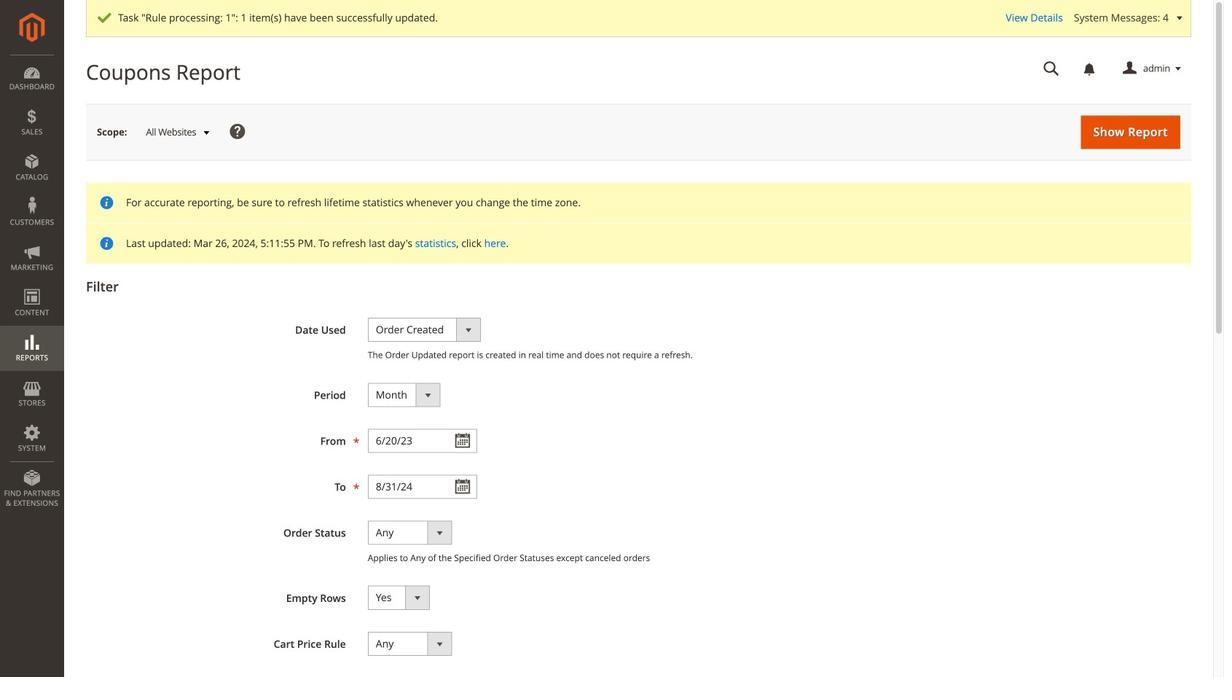Task type: locate. For each thing, give the bounding box(es) containing it.
None text field
[[368, 429, 477, 453]]

menu bar
[[0, 55, 64, 515]]

None text field
[[1034, 56, 1070, 82], [368, 475, 477, 499], [1034, 56, 1070, 82], [368, 475, 477, 499]]

magento admin panel image
[[19, 12, 45, 42]]



Task type: vqa. For each thing, say whether or not it's contained in the screenshot.
Magento Admin Panel "image"
yes



